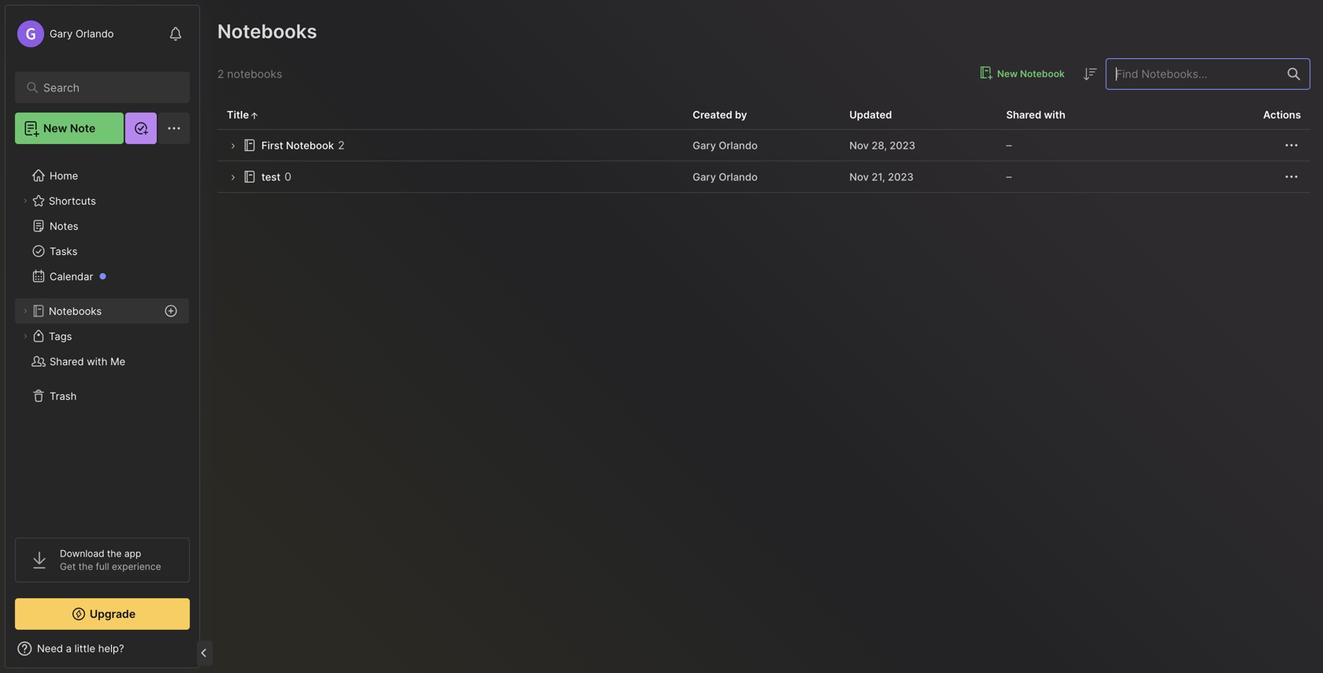 Task type: describe. For each thing, give the bounding box(es) containing it.
2 notebooks
[[217, 67, 282, 81]]

gary orlando for 0
[[693, 171, 758, 183]]

21,
[[872, 171, 886, 183]]

28,
[[872, 139, 887, 151]]

tags
[[49, 330, 72, 343]]

notes
[[50, 220, 78, 232]]

shared with me
[[50, 356, 125, 368]]

created
[[693, 109, 733, 121]]

tasks
[[50, 245, 78, 257]]

notebooks
[[227, 67, 282, 81]]

orlando for 0
[[719, 171, 758, 183]]

test 0
[[262, 170, 291, 184]]

shortcuts button
[[15, 188, 189, 214]]

arrow image for notebook
[[227, 140, 239, 152]]

get
[[60, 561, 76, 573]]

nov for 2
[[850, 139, 869, 151]]

shared
[[50, 356, 84, 368]]

test row
[[217, 162, 1311, 193]]

more actions field for 2
[[1283, 136, 1302, 155]]

1 vertical spatial the
[[79, 561, 93, 573]]

– for 0
[[1007, 170, 1012, 184]]

orlando for notebook
[[719, 139, 758, 151]]

gary orlando inside account field
[[50, 28, 114, 40]]

a
[[66, 643, 72, 655]]

shared with
[[1007, 109, 1066, 121]]

WHAT'S NEW field
[[6, 637, 199, 662]]

more actions field for 0
[[1283, 167, 1302, 186]]

Search text field
[[43, 80, 169, 95]]

shared
[[1007, 109, 1042, 121]]

calendar button
[[15, 264, 189, 289]]

note
[[70, 122, 96, 135]]

nov 28, 2023
[[850, 139, 916, 151]]

new notebook button
[[978, 65, 1065, 84]]

0 vertical spatial the
[[107, 548, 122, 560]]

new for new notebook
[[998, 68, 1018, 80]]

expand notebooks image
[[20, 307, 30, 316]]

home
[[50, 170, 78, 182]]

me
[[110, 356, 125, 368]]

Account field
[[15, 18, 114, 50]]

more actions image for 2
[[1283, 136, 1302, 155]]

tasks button
[[15, 239, 189, 264]]

main element
[[0, 0, 205, 674]]

need a little help?
[[37, 643, 124, 655]]

trash
[[50, 390, 77, 402]]

Find Notebooks… text field
[[1107, 61, 1279, 87]]

notebook for new notebook
[[1021, 68, 1065, 80]]

row group inside the notebooks "element"
[[217, 130, 1311, 193]]

created by button
[[684, 101, 840, 129]]

title button
[[217, 101, 684, 129]]

tags button
[[15, 324, 189, 349]]

updated button
[[840, 101, 997, 129]]

shared with me link
[[15, 349, 189, 374]]

Sort field
[[1081, 65, 1100, 84]]

gary for notebook
[[693, 139, 716, 151]]

shared with button
[[997, 101, 1154, 129]]

download
[[60, 548, 104, 560]]



Task type: locate. For each thing, give the bounding box(es) containing it.
nov
[[850, 139, 869, 151], [850, 171, 869, 183]]

new for new note
[[43, 122, 67, 135]]

notebooks up tags
[[49, 305, 102, 317]]

2 vertical spatial gary
[[693, 171, 716, 183]]

0 vertical spatial more actions image
[[1283, 136, 1302, 155]]

None search field
[[43, 78, 169, 97]]

gary for 0
[[693, 171, 716, 183]]

more actions image for 0
[[1283, 167, 1302, 186]]

orlando inside test row
[[719, 171, 758, 183]]

shortcuts
[[49, 195, 96, 207]]

2023 inside test row
[[888, 171, 914, 183]]

created by
[[693, 109, 747, 121]]

with
[[87, 356, 107, 368]]

new note
[[43, 122, 96, 135]]

orlando up search text box
[[76, 28, 114, 40]]

2 vertical spatial gary orlando
[[693, 171, 758, 183]]

0 vertical spatial 2
[[217, 67, 224, 81]]

notebooks link
[[15, 299, 189, 324]]

2023
[[890, 139, 916, 151], [888, 171, 914, 183]]

with
[[1044, 109, 1066, 121]]

notebook inside button
[[1021, 68, 1065, 80]]

1 horizontal spatial 2
[[338, 139, 345, 152]]

test
[[262, 171, 281, 183]]

notebooks
[[217, 20, 317, 43], [49, 305, 102, 317]]

1 vertical spatial orlando
[[719, 139, 758, 151]]

the down 'download'
[[79, 561, 93, 573]]

more actions image
[[1283, 136, 1302, 155], [1283, 167, 1302, 186]]

0
[[285, 170, 291, 184]]

row group
[[217, 130, 1311, 193]]

2023 right 21,
[[888, 171, 914, 183]]

0 vertical spatial –
[[1007, 139, 1012, 152]]

app
[[124, 548, 141, 560]]

gary inside test row
[[693, 171, 716, 183]]

2 right the first
[[338, 139, 345, 152]]

title
[[227, 109, 249, 121]]

gary orlando
[[50, 28, 114, 40], [693, 139, 758, 151], [693, 171, 758, 183]]

new inside button
[[998, 68, 1018, 80]]

the
[[107, 548, 122, 560], [79, 561, 93, 573]]

1 vertical spatial 2
[[338, 139, 345, 152]]

arrow image inside test row
[[227, 172, 239, 184]]

0 horizontal spatial notebooks
[[49, 305, 102, 317]]

sort options image
[[1081, 65, 1100, 84]]

1 more actions field from the top
[[1283, 136, 1302, 155]]

0 horizontal spatial the
[[79, 561, 93, 573]]

1 more actions image from the top
[[1283, 136, 1302, 155]]

0 vertical spatial notebook
[[1021, 68, 1065, 80]]

notebook
[[1021, 68, 1065, 80], [286, 139, 334, 151]]

gary orlando inside test row
[[693, 171, 758, 183]]

notebook up shared with
[[1021, 68, 1065, 80]]

actions button
[[1154, 101, 1311, 129]]

2 vertical spatial orlando
[[719, 171, 758, 183]]

gary inside account field
[[50, 28, 73, 40]]

first
[[262, 139, 283, 151]]

by
[[735, 109, 747, 121]]

new notebook
[[998, 68, 1065, 80]]

1 nov from the top
[[850, 139, 869, 151]]

1 – from the top
[[1007, 139, 1012, 152]]

1 vertical spatial 2023
[[888, 171, 914, 183]]

trash link
[[15, 384, 189, 409]]

nov inside the first notebook row
[[850, 139, 869, 151]]

home link
[[15, 163, 190, 188]]

full
[[96, 561, 109, 573]]

0 vertical spatial notebooks
[[217, 20, 317, 43]]

none search field inside main element
[[43, 78, 169, 97]]

– for 2
[[1007, 139, 1012, 152]]

– inside the first notebook row
[[1007, 139, 1012, 152]]

More actions field
[[1283, 136, 1302, 155], [1283, 167, 1302, 186]]

2 more actions image from the top
[[1283, 167, 1302, 186]]

notebooks inside tree
[[49, 305, 102, 317]]

gary orlando down created by
[[693, 139, 758, 151]]

notes link
[[15, 214, 189, 239]]

gary orlando inside the first notebook row
[[693, 139, 758, 151]]

download the app get the full experience
[[60, 548, 161, 573]]

new up shared
[[998, 68, 1018, 80]]

1 vertical spatial gary
[[693, 139, 716, 151]]

arrow image
[[227, 140, 239, 152], [227, 172, 239, 184]]

0 vertical spatial gary orlando
[[50, 28, 114, 40]]

notebooks element
[[205, 0, 1324, 674]]

tree
[[6, 154, 199, 524]]

0 horizontal spatial 2
[[217, 67, 224, 81]]

more actions field inside test row
[[1283, 167, 1302, 186]]

upgrade button
[[15, 599, 190, 630]]

2023 right 28,
[[890, 139, 916, 151]]

0 horizontal spatial notebook
[[286, 139, 334, 151]]

2 arrow image from the top
[[227, 172, 239, 184]]

2 left notebooks
[[217, 67, 224, 81]]

notebook right the first
[[286, 139, 334, 151]]

upgrade
[[90, 608, 136, 621]]

new left note
[[43, 122, 67, 135]]

2 nov from the top
[[850, 171, 869, 183]]

row group containing 2
[[217, 130, 1311, 193]]

experience
[[112, 561, 161, 573]]

first notebook row
[[217, 130, 1311, 162]]

notebooks inside "element"
[[217, 20, 317, 43]]

the up full on the bottom of the page
[[107, 548, 122, 560]]

notebooks up notebooks
[[217, 20, 317, 43]]

little
[[75, 643, 95, 655]]

2
[[217, 67, 224, 81], [338, 139, 345, 152]]

1 horizontal spatial the
[[107, 548, 122, 560]]

gary orlando for notebook
[[693, 139, 758, 151]]

1 vertical spatial notebooks
[[49, 305, 102, 317]]

gary orlando down the first notebook row at the top of the page
[[693, 171, 758, 183]]

orlando inside the first notebook row
[[719, 139, 758, 151]]

tree containing home
[[6, 154, 199, 524]]

notebook inside first notebook 2
[[286, 139, 334, 151]]

1 vertical spatial gary orlando
[[693, 139, 758, 151]]

calendar
[[50, 270, 93, 283]]

click to collapse image
[[199, 645, 211, 663]]

nov left 21,
[[850, 171, 869, 183]]

arrow image left test
[[227, 172, 239, 184]]

0 vertical spatial more actions field
[[1283, 136, 1302, 155]]

1 arrow image from the top
[[227, 140, 239, 152]]

2 inside the first notebook row
[[338, 139, 345, 152]]

new inside main element
[[43, 122, 67, 135]]

gary orlando up search text box
[[50, 28, 114, 40]]

1 horizontal spatial notebooks
[[217, 20, 317, 43]]

help?
[[98, 643, 124, 655]]

more actions field inside the first notebook row
[[1283, 136, 1302, 155]]

0 horizontal spatial new
[[43, 122, 67, 135]]

actions
[[1264, 109, 1302, 121]]

0 vertical spatial nov
[[850, 139, 869, 151]]

2 – from the top
[[1007, 170, 1012, 184]]

1 vertical spatial notebook
[[286, 139, 334, 151]]

first notebook 2
[[262, 139, 345, 152]]

new
[[998, 68, 1018, 80], [43, 122, 67, 135]]

nov left 28,
[[850, 139, 869, 151]]

–
[[1007, 139, 1012, 152], [1007, 170, 1012, 184]]

arrow image inside the first notebook row
[[227, 140, 239, 152]]

2 more actions field from the top
[[1283, 167, 1302, 186]]

0 vertical spatial new
[[998, 68, 1018, 80]]

2023 inside the first notebook row
[[890, 139, 916, 151]]

gary inside the first notebook row
[[693, 139, 716, 151]]

0 vertical spatial gary
[[50, 28, 73, 40]]

1 vertical spatial more actions field
[[1283, 167, 1302, 186]]

1 horizontal spatial notebook
[[1021, 68, 1065, 80]]

tree inside main element
[[6, 154, 199, 524]]

notebook for first notebook 2
[[286, 139, 334, 151]]

orlando inside account field
[[76, 28, 114, 40]]

arrow image down the title
[[227, 140, 239, 152]]

0 vertical spatial arrow image
[[227, 140, 239, 152]]

orlando down the first notebook row at the top of the page
[[719, 171, 758, 183]]

nov inside test row
[[850, 171, 869, 183]]

– inside test row
[[1007, 170, 1012, 184]]

2023 for 0
[[888, 171, 914, 183]]

nov 21, 2023
[[850, 171, 914, 183]]

0 vertical spatial 2023
[[890, 139, 916, 151]]

1 vertical spatial nov
[[850, 171, 869, 183]]

1 vertical spatial more actions image
[[1283, 167, 1302, 186]]

orlando down by
[[719, 139, 758, 151]]

2023 for 2
[[890, 139, 916, 151]]

1 vertical spatial new
[[43, 122, 67, 135]]

1 horizontal spatial new
[[998, 68, 1018, 80]]

updated
[[850, 109, 893, 121]]

arrow image for 0
[[227, 172, 239, 184]]

need
[[37, 643, 63, 655]]

expand tags image
[[20, 332, 30, 341]]

1 vertical spatial arrow image
[[227, 172, 239, 184]]

1 vertical spatial –
[[1007, 170, 1012, 184]]

nov for 0
[[850, 171, 869, 183]]

orlando
[[76, 28, 114, 40], [719, 139, 758, 151], [719, 171, 758, 183]]

gary
[[50, 28, 73, 40], [693, 139, 716, 151], [693, 171, 716, 183]]

0 vertical spatial orlando
[[76, 28, 114, 40]]



Task type: vqa. For each thing, say whether or not it's contained in the screenshot.
ROW
no



